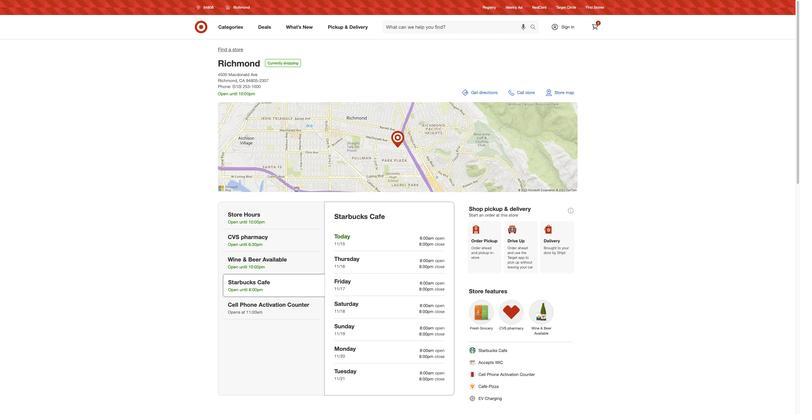 Task type: locate. For each thing, give the bounding box(es) containing it.
weekly
[[506, 5, 518, 10]]

11/17
[[335, 287, 345, 292]]

car
[[528, 265, 533, 270]]

starbucks inside starbucks cafe open until 8:00pm
[[228, 279, 256, 286]]

1 vertical spatial delivery
[[544, 239, 561, 244]]

6 open from the top
[[435, 348, 445, 353]]

1 horizontal spatial at
[[497, 213, 500, 218]]

0 vertical spatial cell
[[228, 302, 238, 308]]

1 horizontal spatial wine
[[532, 326, 540, 331]]

1 vertical spatial cafe
[[258, 279, 270, 286]]

store left features
[[469, 288, 484, 295]]

1 horizontal spatial cafe
[[370, 212, 385, 221]]

open inside 4500 macdonald ave richmond, ca 94805-2307 phone: (510) 253-1000 open until 10:00pm
[[218, 91, 229, 96]]

1 vertical spatial wine
[[532, 326, 540, 331]]

thursday 11/16
[[335, 256, 360, 269]]

shipt
[[558, 251, 566, 255]]

until inside wine & beer available open until 10:00pm
[[240, 265, 247, 270]]

2
[[598, 21, 600, 25]]

until for starbucks
[[240, 288, 248, 293]]

0 vertical spatial to
[[558, 246, 561, 251]]

8:00am open 8:00pm close for saturday
[[420, 303, 445, 314]]

wine for wine & beer available open until 10:00pm
[[228, 256, 241, 263]]

0 horizontal spatial wine
[[228, 256, 241, 263]]

1 vertical spatial starbucks cafe
[[479, 348, 508, 354]]

1 vertical spatial your
[[520, 265, 527, 270]]

1 vertical spatial activation
[[501, 372, 519, 378]]

activation down wic
[[501, 372, 519, 378]]

until
[[230, 91, 238, 96], [240, 220, 247, 225], [240, 242, 247, 247], [240, 265, 247, 270], [240, 288, 248, 293]]

7 close from the top
[[435, 377, 445, 382]]

store inside shop pickup & delivery start an order at this store
[[509, 213, 519, 218]]

richmond up the categories link
[[234, 5, 250, 10]]

0 horizontal spatial available
[[263, 256, 287, 263]]

store
[[555, 90, 565, 95], [228, 211, 243, 218], [469, 288, 484, 295]]

1 vertical spatial pharmacy
[[508, 326, 524, 331]]

1 horizontal spatial counter
[[520, 372, 535, 378]]

wine inside wine & beer available open until 10:00pm
[[228, 256, 241, 263]]

close for monday
[[435, 354, 445, 359]]

macdonald
[[229, 72, 250, 77]]

until down hours
[[240, 220, 247, 225]]

(510)
[[233, 84, 242, 89]]

1 horizontal spatial delivery
[[544, 239, 561, 244]]

store left map
[[555, 90, 565, 95]]

1 vertical spatial starbucks
[[228, 279, 256, 286]]

4500 macdonald ave richmond, ca 94805-2307 phone: (510) 253-1000 open until 10:00pm
[[218, 72, 269, 96]]

phone inside cell phone activation counter opens at 11:00am
[[240, 302, 257, 308]]

1 horizontal spatial cell
[[479, 372, 486, 378]]

charging
[[485, 396, 502, 402]]

& inside wine & beer available open until 10:00pm
[[243, 256, 247, 263]]

0 horizontal spatial activation
[[259, 302, 286, 308]]

0 vertical spatial activation
[[259, 302, 286, 308]]

2 and from the left
[[508, 251, 514, 255]]

find left stores in the right of the page
[[586, 5, 593, 10]]

beer for wine & beer available
[[544, 326, 552, 331]]

activation inside cell phone activation counter opens at 11:00am
[[259, 302, 286, 308]]

counter inside cell phone activation counter opens at 11:00am
[[288, 302, 310, 308]]

find a store
[[218, 47, 243, 53]]

0 horizontal spatial pickup
[[328, 24, 344, 30]]

8:00pm for thursday
[[420, 264, 434, 269]]

get directions link
[[458, 86, 502, 100]]

0 horizontal spatial at
[[242, 310, 245, 315]]

0 vertical spatial target
[[557, 5, 566, 10]]

store inside button
[[555, 90, 565, 95]]

6 8:00am open 8:00pm close from the top
[[420, 348, 445, 359]]

6 close from the top
[[435, 354, 445, 359]]

1 vertical spatial to
[[526, 256, 529, 260]]

1 horizontal spatial activation
[[501, 372, 519, 378]]

at inside cell phone activation counter opens at 11:00am
[[242, 310, 245, 315]]

a
[[229, 47, 231, 53]]

open down phone:
[[218, 91, 229, 96]]

5 8:00am open 8:00pm close from the top
[[420, 326, 445, 337]]

open inside store hours open until 10:00pm
[[228, 220, 238, 225]]

2 8:00am from the top
[[420, 258, 434, 263]]

find left a
[[218, 47, 227, 53]]

2 vertical spatial store
[[469, 288, 484, 295]]

cell inside cell phone activation counter opens at 11:00am
[[228, 302, 238, 308]]

8:00pm for friday
[[420, 287, 434, 292]]

starbucks cafe up accepts wic
[[479, 348, 508, 354]]

phone for cell phone activation counter opens at 11:00am
[[240, 302, 257, 308]]

beer for wine & beer available open until 10:00pm
[[249, 256, 261, 263]]

cvs down store hours open until 10:00pm on the bottom of page
[[228, 234, 240, 241]]

0 horizontal spatial delivery
[[350, 24, 368, 30]]

1 horizontal spatial and
[[508, 251, 514, 255]]

until left 6:30pm
[[240, 242, 247, 247]]

counter
[[288, 302, 310, 308], [520, 372, 535, 378]]

activation
[[259, 302, 286, 308], [501, 372, 519, 378]]

8:00am open 8:00pm close
[[420, 236, 445, 247], [420, 258, 445, 269], [420, 281, 445, 292], [420, 303, 445, 314], [420, 326, 445, 337], [420, 348, 445, 359], [420, 371, 445, 382]]

opens
[[228, 310, 241, 315]]

without
[[521, 260, 533, 265]]

1 horizontal spatial available
[[535, 332, 549, 336]]

8:00am for tuesday
[[420, 371, 434, 376]]

1 vertical spatial cvs
[[500, 326, 507, 331]]

grocery
[[480, 326, 493, 331]]

activation for cell phone activation counter
[[501, 372, 519, 378]]

richmond map image
[[218, 102, 578, 192]]

0 horizontal spatial cafe
[[258, 279, 270, 286]]

in
[[572, 24, 575, 29]]

monday
[[335, 346, 356, 353]]

open up opens
[[228, 288, 239, 293]]

cell up café-
[[479, 372, 486, 378]]

cell phone activation counter opens at 11:00am
[[228, 302, 310, 315]]

until for cvs
[[240, 242, 247, 247]]

0 horizontal spatial cvs
[[228, 234, 240, 241]]

shopping
[[284, 61, 299, 65]]

open for cvs pharmacy
[[228, 242, 238, 247]]

1 horizontal spatial to
[[558, 246, 561, 251]]

1 vertical spatial find
[[218, 47, 227, 53]]

cvs inside cvs pharmacy open until 6:30pm
[[228, 234, 240, 241]]

0 vertical spatial your
[[562, 246, 569, 251]]

until inside store hours open until 10:00pm
[[240, 220, 247, 225]]

target left the circle
[[557, 5, 566, 10]]

1 horizontal spatial find
[[586, 5, 593, 10]]

0 horizontal spatial target
[[508, 256, 518, 260]]

1 horizontal spatial beer
[[544, 326, 552, 331]]

cvs pharmacy link
[[497, 298, 527, 332]]

registry link
[[483, 5, 496, 10]]

to
[[558, 246, 561, 251], [526, 256, 529, 260]]

5 open from the top
[[435, 326, 445, 331]]

0 vertical spatial richmond
[[234, 5, 250, 10]]

0 horizontal spatial your
[[520, 265, 527, 270]]

currently
[[268, 61, 283, 65]]

6:30pm
[[249, 242, 263, 247]]

accepts wic
[[479, 360, 504, 366]]

1 vertical spatial 10:00pm
[[249, 220, 265, 225]]

tuesday 11/21
[[335, 368, 357, 382]]

pizza
[[489, 384, 499, 390]]

cvs
[[228, 234, 240, 241], [500, 326, 507, 331]]

1 vertical spatial phone
[[487, 372, 499, 378]]

3 8:00am open 8:00pm close from the top
[[420, 281, 445, 292]]

0 horizontal spatial beer
[[249, 256, 261, 263]]

1 close from the top
[[435, 242, 445, 247]]

to inside 'drive up order ahead and use the target app to pick up without leaving your car'
[[526, 256, 529, 260]]

0 vertical spatial store
[[555, 90, 565, 95]]

fresh grocery link
[[467, 298, 497, 332]]

pharmacy left wine & beer available
[[508, 326, 524, 331]]

1 horizontal spatial phone
[[487, 372, 499, 378]]

3 8:00am from the top
[[420, 281, 434, 286]]

your up shipt
[[562, 246, 569, 251]]

0 horizontal spatial ahead
[[482, 246, 492, 251]]

starbucks down wine & beer available open until 10:00pm
[[228, 279, 256, 286]]

0 horizontal spatial and
[[472, 251, 478, 255]]

0 horizontal spatial to
[[526, 256, 529, 260]]

0 horizontal spatial store
[[228, 211, 243, 218]]

and
[[472, 251, 478, 255], [508, 251, 514, 255]]

94805-
[[246, 78, 260, 83]]

ahead inside 'drive up order ahead and use the target app to pick up without leaving your car'
[[518, 246, 528, 251]]

ca
[[239, 78, 245, 83]]

7 8:00am open 8:00pm close from the top
[[420, 371, 445, 382]]

pickup up order
[[485, 206, 503, 212]]

0 vertical spatial at
[[497, 213, 500, 218]]

delivery
[[350, 24, 368, 30], [544, 239, 561, 244]]

open inside starbucks cafe open until 8:00pm
[[228, 288, 239, 293]]

until down the "(510)"
[[230, 91, 238, 96]]

available for wine & beer available open until 10:00pm
[[263, 256, 287, 263]]

beer inside wine & beer available open until 10:00pm
[[249, 256, 261, 263]]

open up cvs pharmacy open until 6:30pm
[[228, 220, 238, 225]]

wine down cvs pharmacy open until 6:30pm
[[228, 256, 241, 263]]

1 8:00am open 8:00pm close from the top
[[420, 236, 445, 247]]

94806 button
[[193, 2, 220, 13]]

your inside delivery brought to your door by shipt
[[562, 246, 569, 251]]

close for sunday
[[435, 332, 445, 337]]

order inside 'drive up order ahead and use the target app to pick up without leaving your car'
[[508, 246, 517, 251]]

2 close from the top
[[435, 264, 445, 269]]

0 vertical spatial cafe
[[370, 212, 385, 221]]

richmond up macdonald
[[218, 58, 260, 69]]

0 vertical spatial wine
[[228, 256, 241, 263]]

1 vertical spatial pickup
[[479, 251, 490, 255]]

richmond
[[234, 5, 250, 10], [218, 58, 260, 69]]

pharmacy inside 'link'
[[508, 326, 524, 331]]

phone up 11:00am
[[240, 302, 257, 308]]

1 horizontal spatial target
[[557, 5, 566, 10]]

8:00pm for sunday
[[420, 332, 434, 337]]

available inside wine & beer available
[[535, 332, 549, 336]]

call store
[[518, 90, 535, 95]]

target up pick
[[508, 256, 518, 260]]

1 horizontal spatial cvs
[[500, 326, 507, 331]]

2 open from the top
[[435, 258, 445, 263]]

pickup inside order pickup order ahead and pickup in- store
[[484, 239, 498, 244]]

4 8:00am open 8:00pm close from the top
[[420, 303, 445, 314]]

1 horizontal spatial store
[[469, 288, 484, 295]]

starbucks up today
[[335, 212, 368, 221]]

0 vertical spatial pharmacy
[[241, 234, 268, 241]]

open
[[435, 236, 445, 241], [435, 258, 445, 263], [435, 281, 445, 286], [435, 303, 445, 308], [435, 326, 445, 331], [435, 348, 445, 353], [435, 371, 445, 376]]

pharmacy for cvs pharmacy open until 6:30pm
[[241, 234, 268, 241]]

at right opens
[[242, 310, 245, 315]]

0 vertical spatial available
[[263, 256, 287, 263]]

0 vertical spatial pickup
[[485, 206, 503, 212]]

1 vertical spatial at
[[242, 310, 245, 315]]

5 8:00am from the top
[[420, 326, 434, 331]]

1 horizontal spatial your
[[562, 246, 569, 251]]

what's new
[[286, 24, 313, 30]]

ahead up the
[[518, 246, 528, 251]]

open inside cvs pharmacy open until 6:30pm
[[228, 242, 238, 247]]

at left this
[[497, 213, 500, 218]]

phone for cell phone activation counter
[[487, 372, 499, 378]]

10:00pm inside store hours open until 10:00pm
[[249, 220, 265, 225]]

4 open from the top
[[435, 303, 445, 308]]

pickup up the in-
[[484, 239, 498, 244]]

wine inside wine & beer available
[[532, 326, 540, 331]]

0 vertical spatial phone
[[240, 302, 257, 308]]

0 horizontal spatial counter
[[288, 302, 310, 308]]

close for thursday
[[435, 264, 445, 269]]

until up starbucks cafe open until 8:00pm
[[240, 265, 247, 270]]

phone up pizza
[[487, 372, 499, 378]]

open inside wine & beer available open until 10:00pm
[[228, 265, 238, 270]]

10:00pm down hours
[[249, 220, 265, 225]]

0 vertical spatial counter
[[288, 302, 310, 308]]

find for find stores
[[586, 5, 593, 10]]

open up starbucks cafe open until 8:00pm
[[228, 265, 238, 270]]

beer inside wine & beer available
[[544, 326, 552, 331]]

cafe inside starbucks cafe open until 8:00pm
[[258, 279, 270, 286]]

2 8:00am open 8:00pm close from the top
[[420, 258, 445, 269]]

delivery inside delivery brought to your door by shipt
[[544, 239, 561, 244]]

get directions
[[472, 90, 498, 95]]

activation for cell phone activation counter opens at 11:00am
[[259, 302, 286, 308]]

0 vertical spatial delivery
[[350, 24, 368, 30]]

0 vertical spatial pickup
[[328, 24, 344, 30]]

1 horizontal spatial pharmacy
[[508, 326, 524, 331]]

cell up opens
[[228, 302, 238, 308]]

and for drive
[[508, 251, 514, 255]]

1 and from the left
[[472, 251, 478, 255]]

10:00pm up starbucks cafe open until 8:00pm
[[249, 265, 265, 270]]

2 horizontal spatial store
[[555, 90, 565, 95]]

cvs inside 'link'
[[500, 326, 507, 331]]

1 ahead from the left
[[482, 246, 492, 251]]

sunday
[[335, 323, 355, 330]]

new
[[303, 24, 313, 30]]

and left the in-
[[472, 251, 478, 255]]

open left 6:30pm
[[228, 242, 238, 247]]

target inside 'drive up order ahead and use the target app to pick up without leaving your car'
[[508, 256, 518, 260]]

0 vertical spatial beer
[[249, 256, 261, 263]]

wine right the 'cvs pharmacy'
[[532, 326, 540, 331]]

close for friday
[[435, 287, 445, 292]]

pickup
[[328, 24, 344, 30], [484, 239, 498, 244]]

11/18
[[335, 309, 345, 314]]

11/20
[[335, 354, 345, 359]]

use
[[515, 251, 521, 255]]

2 horizontal spatial starbucks
[[479, 348, 498, 354]]

0 vertical spatial starbucks cafe
[[335, 212, 385, 221]]

activation up 11:00am
[[259, 302, 286, 308]]

10:00pm inside wine & beer available open until 10:00pm
[[249, 265, 265, 270]]

until inside cvs pharmacy open until 6:30pm
[[240, 242, 247, 247]]

delivery
[[510, 206, 531, 212]]

0 vertical spatial find
[[586, 5, 593, 10]]

0 vertical spatial 10:00pm
[[239, 91, 255, 96]]

1 vertical spatial available
[[535, 332, 549, 336]]

1 vertical spatial cell
[[479, 372, 486, 378]]

10:00pm down 253-
[[239, 91, 255, 96]]

and inside 'drive up order ahead and use the target app to pick up without leaving your car'
[[508, 251, 514, 255]]

0 horizontal spatial find
[[218, 47, 227, 53]]

up
[[520, 239, 525, 244]]

1 8:00am from the top
[[420, 236, 434, 241]]

door
[[544, 251, 552, 255]]

open for friday
[[435, 281, 445, 286]]

4500
[[218, 72, 227, 77]]

available
[[263, 256, 287, 263], [535, 332, 549, 336]]

cvs right "grocery"
[[500, 326, 507, 331]]

7 open from the top
[[435, 371, 445, 376]]

to up without
[[526, 256, 529, 260]]

4 8:00am from the top
[[420, 303, 434, 308]]

phone
[[240, 302, 257, 308], [487, 372, 499, 378]]

what's new link
[[281, 20, 321, 34]]

in-
[[491, 251, 495, 255]]

order
[[472, 239, 483, 244], [472, 246, 481, 251], [508, 246, 517, 251]]

close for saturday
[[435, 309, 445, 314]]

store for store hours open until 10:00pm
[[228, 211, 243, 218]]

available inside wine & beer available open until 10:00pm
[[263, 256, 287, 263]]

delivery brought to your door by shipt
[[544, 239, 569, 255]]

find for find a store
[[218, 47, 227, 53]]

1 horizontal spatial ahead
[[518, 246, 528, 251]]

4 close from the top
[[435, 309, 445, 314]]

2 ahead from the left
[[518, 246, 528, 251]]

store
[[233, 47, 243, 53], [526, 90, 535, 95], [509, 213, 519, 218], [472, 256, 480, 260]]

to up shipt
[[558, 246, 561, 251]]

ahead inside order pickup order ahead and pickup in- store
[[482, 246, 492, 251]]

&
[[345, 24, 348, 30], [505, 206, 509, 212], [243, 256, 247, 263], [541, 326, 543, 331]]

3 close from the top
[[435, 287, 445, 292]]

brought
[[544, 246, 557, 251]]

2 horizontal spatial cafe
[[499, 348, 508, 354]]

pickup left the in-
[[479, 251, 490, 255]]

starbucks cafe up today
[[335, 212, 385, 221]]

3 open from the top
[[435, 281, 445, 286]]

What can we help you find? suggestions appear below search field
[[383, 20, 532, 34]]

& inside wine & beer available
[[541, 326, 543, 331]]

get
[[472, 90, 478, 95]]

& for wine & beer available
[[541, 326, 543, 331]]

ahead up the in-
[[482, 246, 492, 251]]

8:00am open 8:00pm close for today
[[420, 236, 445, 247]]

1 open from the top
[[435, 236, 445, 241]]

1 horizontal spatial starbucks
[[335, 212, 368, 221]]

1 vertical spatial pickup
[[484, 239, 498, 244]]

2 vertical spatial starbucks
[[479, 348, 498, 354]]

redcard link
[[533, 5, 547, 10]]

0 horizontal spatial pharmacy
[[241, 234, 268, 241]]

store for store features
[[469, 288, 484, 295]]

deals link
[[253, 20, 279, 34]]

7 8:00am from the top
[[420, 371, 434, 376]]

saturday 11/18
[[335, 301, 359, 314]]

pharmacy up 6:30pm
[[241, 234, 268, 241]]

2 vertical spatial 10:00pm
[[249, 265, 265, 270]]

pickup right the "new"
[[328, 24, 344, 30]]

target
[[557, 5, 566, 10], [508, 256, 518, 260]]

find inside find stores link
[[586, 5, 593, 10]]

6 8:00am from the top
[[420, 348, 434, 353]]

0 horizontal spatial phone
[[240, 302, 257, 308]]

0 vertical spatial cvs
[[228, 234, 240, 241]]

8:00pm for monday
[[420, 354, 434, 359]]

starbucks up accepts
[[479, 348, 498, 354]]

1 vertical spatial target
[[508, 256, 518, 260]]

1 vertical spatial store
[[228, 211, 243, 218]]

& inside shop pickup & delivery start an order at this store
[[505, 206, 509, 212]]

richmond inside dropdown button
[[234, 5, 250, 10]]

1 vertical spatial beer
[[544, 326, 552, 331]]

open for monday
[[435, 348, 445, 353]]

and inside order pickup order ahead and pickup in- store
[[472, 251, 478, 255]]

start
[[469, 213, 479, 218]]

0 horizontal spatial cell
[[228, 302, 238, 308]]

until up opens
[[240, 288, 248, 293]]

1 vertical spatial counter
[[520, 372, 535, 378]]

5 close from the top
[[435, 332, 445, 337]]

store inside store hours open until 10:00pm
[[228, 211, 243, 218]]

0 horizontal spatial starbucks
[[228, 279, 256, 286]]

open for thursday
[[435, 258, 445, 263]]

1 horizontal spatial pickup
[[484, 239, 498, 244]]

8:00am for sunday
[[420, 326, 434, 331]]

until inside starbucks cafe open until 8:00pm
[[240, 288, 248, 293]]

pharmacy inside cvs pharmacy open until 6:30pm
[[241, 234, 268, 241]]

your down without
[[520, 265, 527, 270]]

94806
[[204, 5, 214, 10]]

store left hours
[[228, 211, 243, 218]]

starbucks cafe open until 8:00pm
[[228, 279, 270, 293]]

and left use
[[508, 251, 514, 255]]



Task type: describe. For each thing, give the bounding box(es) containing it.
target circle link
[[557, 5, 577, 10]]

counter for cell phone activation counter
[[520, 372, 535, 378]]

8:00pm inside starbucks cafe open until 8:00pm
[[249, 288, 263, 293]]

ev
[[479, 396, 484, 402]]

monday 11/20
[[335, 346, 356, 359]]

1000
[[252, 84, 261, 89]]

redcard
[[533, 5, 547, 10]]

store hours open until 10:00pm
[[228, 211, 265, 225]]

your inside 'drive up order ahead and use the target app to pick up without leaving your car'
[[520, 265, 527, 270]]

8:00am open 8:00pm close for friday
[[420, 281, 445, 292]]

stores
[[594, 5, 605, 10]]

ave
[[251, 72, 258, 77]]

1 vertical spatial richmond
[[218, 58, 260, 69]]

open for starbucks cafe
[[228, 288, 239, 293]]

ahead for pickup
[[482, 246, 492, 251]]

wine for wine & beer available
[[532, 326, 540, 331]]

store capabilities with hours, vertical tabs tab list
[[218, 202, 325, 396]]

order pickup order ahead and pickup in- store
[[472, 239, 498, 260]]

cell phone activation counter
[[479, 372, 535, 378]]

wic
[[496, 360, 504, 366]]

call
[[518, 90, 525, 95]]

2307
[[260, 78, 269, 83]]

11:00am
[[246, 310, 263, 315]]

map
[[566, 90, 575, 95]]

8:00am for saturday
[[420, 303, 434, 308]]

store for store map
[[555, 90, 565, 95]]

& for pickup & delivery
[[345, 24, 348, 30]]

shop pickup & delivery start an order at this store
[[469, 206, 531, 218]]

categories link
[[213, 20, 251, 34]]

ev charging
[[479, 396, 502, 402]]

what's
[[286, 24, 302, 30]]

open for store hours
[[228, 220, 238, 225]]

shop
[[469, 206, 483, 212]]

fresh
[[471, 326, 479, 331]]

store map
[[555, 90, 575, 95]]

253-
[[243, 84, 252, 89]]

available for wine & beer available
[[535, 332, 549, 336]]

ahead for up
[[518, 246, 528, 251]]

8:00am open 8:00pm close for monday
[[420, 348, 445, 359]]

store map button
[[543, 86, 578, 100]]

pickup inside order pickup order ahead and pickup in- store
[[479, 251, 490, 255]]

app
[[519, 256, 525, 260]]

cell for cell phone activation counter opens at 11:00am
[[228, 302, 238, 308]]

store inside call store button
[[526, 90, 535, 95]]

hours
[[244, 211, 260, 218]]

call store button
[[505, 86, 539, 100]]

friday 11/17
[[335, 278, 351, 292]]

currently shopping
[[268, 61, 299, 65]]

sunday 11/19
[[335, 323, 355, 337]]

0 vertical spatial starbucks
[[335, 212, 368, 221]]

8:00pm for tuesday
[[420, 377, 434, 382]]

wine & beer available link
[[527, 298, 557, 338]]

pharmacy for cvs pharmacy
[[508, 326, 524, 331]]

deals
[[258, 24, 271, 30]]

close for today
[[435, 242, 445, 247]]

ad
[[519, 5, 523, 10]]

store features
[[469, 288, 508, 295]]

8:00pm for saturday
[[420, 309, 434, 314]]

sign in
[[562, 24, 575, 29]]

order for drive up
[[508, 246, 517, 251]]

0 horizontal spatial starbucks cafe
[[335, 212, 385, 221]]

sign
[[562, 24, 570, 29]]

today
[[335, 233, 350, 240]]

wine & beer available
[[532, 326, 552, 336]]

8:00am for monday
[[420, 348, 434, 353]]

pickup & delivery
[[328, 24, 368, 30]]

& for wine & beer available open until 10:00pm
[[243, 256, 247, 263]]

order
[[485, 213, 495, 218]]

thursday
[[335, 256, 360, 263]]

cvs pharmacy open until 6:30pm
[[228, 234, 268, 247]]

up
[[516, 260, 520, 265]]

sign in link
[[547, 20, 584, 34]]

to inside delivery brought to your door by shipt
[[558, 246, 561, 251]]

features
[[486, 288, 508, 295]]

11/19
[[335, 332, 345, 337]]

this
[[501, 213, 508, 218]]

find a store link
[[218, 47, 243, 53]]

store inside order pickup order ahead and pickup in- store
[[472, 256, 480, 260]]

pickup & delivery link
[[323, 20, 376, 34]]

cvs pharmacy
[[500, 326, 524, 331]]

by
[[553, 251, 557, 255]]

cell for cell phone activation counter
[[479, 372, 486, 378]]

find stores link
[[586, 5, 605, 10]]

cvs for cvs pharmacy open until 6:30pm
[[228, 234, 240, 241]]

café-pizza
[[479, 384, 499, 390]]

drive
[[508, 239, 518, 244]]

8:00am open 8:00pm close for sunday
[[420, 326, 445, 337]]

weekly ad
[[506, 5, 523, 10]]

fresh grocery
[[471, 326, 493, 331]]

open for today
[[435, 236, 445, 241]]

8:00am open 8:00pm close for thursday
[[420, 258, 445, 269]]

close for tuesday
[[435, 377, 445, 382]]

open for saturday
[[435, 303, 445, 308]]

8:00am for friday
[[420, 281, 434, 286]]

an
[[480, 213, 484, 218]]

leaving
[[508, 265, 519, 270]]

8:00pm for today
[[420, 242, 434, 247]]

accepts
[[479, 360, 494, 366]]

11/16
[[335, 264, 345, 269]]

until inside 4500 macdonald ave richmond, ca 94805-2307 phone: (510) 253-1000 open until 10:00pm
[[230, 91, 238, 96]]

1 horizontal spatial starbucks cafe
[[479, 348, 508, 354]]

pick
[[508, 260, 515, 265]]

8:00am for thursday
[[420, 258, 434, 263]]

10:00pm inside 4500 macdonald ave richmond, ca 94805-2307 phone: (510) 253-1000 open until 10:00pm
[[239, 91, 255, 96]]

open for tuesday
[[435, 371, 445, 376]]

at inside shop pickup & delivery start an order at this store
[[497, 213, 500, 218]]

counter for cell phone activation counter opens at 11:00am
[[288, 302, 310, 308]]

2 vertical spatial cafe
[[499, 348, 508, 354]]

target circle
[[557, 5, 577, 10]]

weekly ad link
[[506, 5, 523, 10]]

find stores
[[586, 5, 605, 10]]

cvs for cvs pharmacy
[[500, 326, 507, 331]]

order for order pickup
[[472, 246, 481, 251]]

saturday
[[335, 301, 359, 308]]

directions
[[480, 90, 498, 95]]

8:00am for today
[[420, 236, 434, 241]]

today 11/15
[[335, 233, 350, 247]]

friday
[[335, 278, 351, 285]]

pickup inside shop pickup & delivery start an order at this store
[[485, 206, 503, 212]]

8:00am open 8:00pm close for tuesday
[[420, 371, 445, 382]]

richmond button
[[222, 2, 254, 13]]

and for order
[[472, 251, 478, 255]]

open for sunday
[[435, 326, 445, 331]]

until for store
[[240, 220, 247, 225]]



Task type: vqa. For each thing, say whether or not it's contained in the screenshot.
the locations:
no



